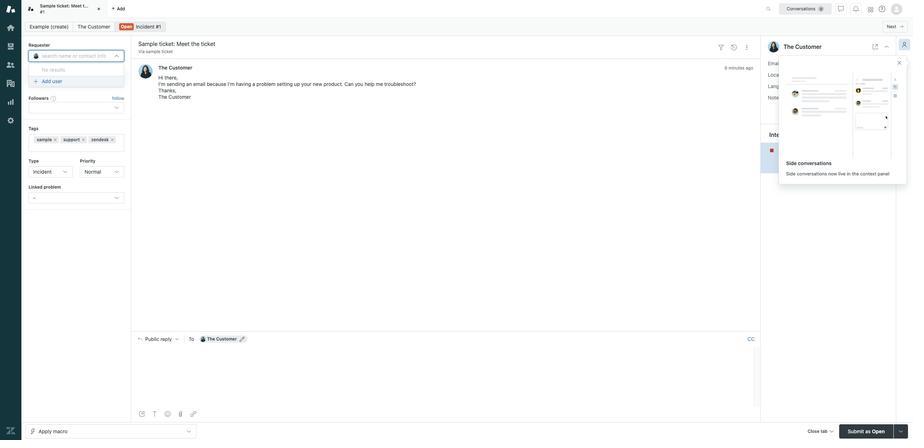 Task type: vqa. For each thing, say whether or not it's contained in the screenshot.
having
yes



Task type: locate. For each thing, give the bounding box(es) containing it.
1 horizontal spatial i'm
[[228, 81, 235, 87]]

2 remove image from the left
[[81, 138, 86, 142]]

1 horizontal spatial 6 minutes ago text field
[[782, 155, 810, 160]]

customer inside hi there, i'm sending an email because i'm having a problem setting up your new product. can you help me troubleshoot? thanks, the customer
[[168, 94, 191, 100]]

insert emojis image
[[165, 411, 170, 417]]

Subject field
[[137, 40, 713, 48]]

customer up there,
[[169, 65, 192, 71]]

0 vertical spatial conversations
[[798, 160, 832, 166]]

the down sample ticket: meet the ticket #1
[[78, 24, 86, 30]]

1 horizontal spatial the customer link
[[158, 65, 192, 71]]

tabs tab list
[[21, 0, 759, 18]]

open right as
[[872, 428, 885, 434]]

add user option
[[29, 76, 124, 87]]

sample
[[146, 49, 160, 54], [37, 137, 52, 142]]

ago for 6 minutes ago status open
[[803, 155, 810, 160]]

incident #1
[[136, 24, 161, 30]]

#1 inside sample ticket: meet the ticket #1
[[40, 9, 45, 14]]

1 vertical spatial minutes
[[786, 155, 802, 160]]

1 vertical spatial #1
[[156, 24, 161, 30]]

1 vertical spatial open
[[797, 163, 808, 168]]

close
[[808, 429, 819, 434]]

#1 down sample
[[40, 9, 45, 14]]

1 vertical spatial ago
[[803, 155, 810, 160]]

6 minutes ago text field
[[725, 65, 753, 71], [782, 155, 810, 160]]

ticket right via
[[162, 49, 173, 54]]

conversations up now
[[798, 160, 832, 166]]

1 vertical spatial the customer link
[[158, 65, 192, 71]]

1 vertical spatial 6
[[782, 155, 785, 160]]

remove image
[[53, 138, 58, 142], [81, 138, 86, 142]]

conversations button
[[779, 3, 832, 14]]

1 horizontal spatial sample
[[146, 49, 160, 54]]

1 horizontal spatial ago
[[803, 155, 810, 160]]

english (united states)
[[801, 83, 854, 89]]

no results
[[42, 67, 65, 73]]

to
[[189, 336, 194, 342]]

the up hi
[[158, 65, 167, 71]]

0 horizontal spatial 6 minutes ago text field
[[725, 65, 753, 71]]

1 vertical spatial problem
[[44, 184, 61, 190]]

button displays agent's chat status as invisible. image
[[838, 6, 844, 12]]

apply macro
[[39, 428, 67, 434]]

no
[[42, 67, 48, 73]]

ticket inside sample ticket: meet the ticket #1
[[91, 3, 103, 9]]

conversations
[[798, 160, 832, 166], [797, 171, 827, 176]]

remove image left support
[[53, 138, 58, 142]]

0 horizontal spatial #1
[[40, 9, 45, 14]]

-
[[33, 195, 35, 201]]

1 vertical spatial side
[[786, 171, 796, 176]]

1 vertical spatial 6 minutes ago text field
[[782, 155, 810, 160]]

get help image
[[879, 6, 885, 12]]

0 horizontal spatial the customer link
[[73, 22, 115, 32]]

6 minutes ago text field up 'status'
[[782, 155, 810, 160]]

hi there, i'm sending an email because i'm having a problem setting up your new product. can you help me troubleshoot? thanks, the customer
[[158, 75, 416, 100]]

format text image
[[152, 411, 158, 417]]

language
[[768, 83, 791, 89]]

6
[[725, 65, 727, 71], [782, 155, 785, 160]]

0 vertical spatial problem
[[257, 81, 275, 87]]

incident
[[136, 24, 154, 30], [33, 169, 52, 175]]

conversations for side conversations
[[798, 160, 832, 166]]

normal
[[85, 169, 101, 175]]

linked problem
[[29, 184, 61, 190]]

followers element
[[29, 102, 124, 113]]

avatar image
[[138, 64, 153, 79]]

tab
[[821, 429, 827, 434]]

6 minutes ago text field down events icon
[[725, 65, 753, 71]]

the right customer@example.com image
[[207, 336, 215, 342]]

the customer
[[78, 24, 110, 30], [784, 44, 822, 50], [158, 65, 192, 71], [207, 336, 237, 342]]

info on adding followers image
[[51, 96, 56, 101]]

remove image for support
[[81, 138, 86, 142]]

having
[[236, 81, 251, 87]]

requester
[[29, 42, 50, 48]]

1 vertical spatial ticket
[[162, 49, 173, 54]]

remove image right support
[[81, 138, 86, 142]]

Requester field
[[42, 53, 111, 59]]

draft mode image
[[139, 411, 145, 417]]

the inside sample ticket: meet the ticket #1
[[83, 3, 90, 9]]

0 horizontal spatial open
[[121, 24, 132, 29]]

customer
[[88, 24, 110, 30], [795, 44, 822, 50], [169, 65, 192, 71], [168, 94, 191, 100], [216, 336, 237, 342]]

close image left add dropdown button
[[95, 5, 102, 12]]

0 vertical spatial #1
[[40, 9, 45, 14]]

sample right via
[[146, 49, 160, 54]]

1 horizontal spatial close image
[[884, 44, 890, 50]]

ago inside 6 minutes ago status open
[[803, 155, 810, 160]]

close image
[[95, 5, 102, 12], [884, 44, 890, 50]]

1 horizontal spatial #1
[[156, 24, 161, 30]]

troubleshoot?
[[384, 81, 416, 87]]

minutes up 'status'
[[786, 155, 802, 160]]

0 horizontal spatial 6
[[725, 65, 727, 71]]

side down 'status'
[[786, 171, 796, 176]]

0 horizontal spatial close image
[[95, 5, 102, 12]]

0 vertical spatial ticket
[[91, 3, 103, 9]]

sample
[[40, 3, 56, 9]]

0 vertical spatial the
[[83, 3, 90, 9]]

add attachment image
[[178, 411, 183, 417]]

#1 inside "secondary" element
[[156, 24, 161, 30]]

tab
[[21, 0, 107, 18]]

zendesk support image
[[6, 5, 15, 14]]

6 for 6 minutes ago
[[725, 65, 727, 71]]

0 horizontal spatial ago
[[746, 65, 753, 71]]

requester list box
[[29, 63, 124, 87]]

your
[[301, 81, 311, 87]]

0 vertical spatial the customer link
[[73, 22, 115, 32]]

the right 'meet'
[[83, 3, 90, 9]]

1 horizontal spatial incident
[[136, 24, 154, 30]]

1 horizontal spatial open
[[797, 163, 808, 168]]

0 horizontal spatial remove image
[[53, 138, 58, 142]]

incident for incident #1
[[136, 24, 154, 30]]

problem
[[257, 81, 275, 87], [44, 184, 61, 190]]

the right user image
[[784, 44, 794, 50]]

0 vertical spatial side
[[786, 160, 797, 166]]

take it button
[[112, 68, 124, 75]]

apply
[[39, 428, 52, 434]]

0 horizontal spatial the
[[83, 3, 90, 9]]

context
[[860, 171, 876, 176]]

linked
[[29, 184, 42, 190]]

1 vertical spatial the
[[852, 171, 859, 176]]

status
[[782, 163, 795, 168]]

view more details image
[[872, 44, 878, 50]]

side
[[786, 160, 797, 166], [786, 171, 796, 176]]

results
[[50, 67, 65, 73]]

side down interactions
[[786, 160, 797, 166]]

open
[[121, 24, 132, 29], [797, 163, 808, 168], [872, 428, 885, 434]]

0 horizontal spatial minutes
[[729, 65, 745, 71]]

problem right a
[[257, 81, 275, 87]]

0 vertical spatial close image
[[95, 5, 102, 12]]

the right in
[[852, 171, 859, 176]]

incident inside popup button
[[33, 169, 52, 175]]

0 horizontal spatial i'm
[[158, 81, 165, 87]]

1 vertical spatial conversations
[[797, 171, 827, 176]]

the customer link up there,
[[158, 65, 192, 71]]

customer up email button
[[795, 44, 822, 50]]

the customer inside "secondary" element
[[78, 24, 110, 30]]

i'm down hi
[[158, 81, 165, 87]]

1 side from the top
[[786, 160, 797, 166]]

tab containing sample ticket: meet the ticket
[[21, 0, 107, 18]]

0 horizontal spatial sample
[[37, 137, 52, 142]]

conversations
[[787, 6, 815, 11]]

open down the 'add'
[[121, 24, 132, 29]]

ticket actions image
[[744, 44, 750, 50]]

incident for incident
[[33, 169, 52, 175]]

minutes down events icon
[[729, 65, 745, 71]]

incident inside "secondary" element
[[136, 24, 154, 30]]

email
[[193, 81, 205, 87]]

public reply
[[145, 336, 172, 342]]

1 horizontal spatial the
[[852, 171, 859, 176]]

there,
[[165, 75, 178, 81]]

ticket right 'meet'
[[91, 3, 103, 9]]

close image right 'view more details' image
[[884, 44, 890, 50]]

new
[[313, 81, 322, 87]]

0 vertical spatial sample
[[146, 49, 160, 54]]

1 horizontal spatial remove image
[[81, 138, 86, 142]]

organizations image
[[6, 79, 15, 88]]

#1 up 'via sample ticket'
[[156, 24, 161, 30]]

filter image
[[718, 44, 724, 50]]

1 vertical spatial incident
[[33, 169, 52, 175]]

the customer link
[[73, 22, 115, 32], [158, 65, 192, 71]]

type
[[29, 158, 39, 164]]

hi
[[158, 75, 163, 81]]

incident up via
[[136, 24, 154, 30]]

a
[[252, 81, 255, 87]]

1 horizontal spatial 6
[[782, 155, 785, 160]]

0 vertical spatial 6
[[725, 65, 727, 71]]

customer left edit user image on the left of page
[[216, 336, 237, 342]]

customer inside "secondary" element
[[88, 24, 110, 30]]

open right 'status'
[[797, 163, 808, 168]]

customer down add dropdown button
[[88, 24, 110, 30]]

1 horizontal spatial minutes
[[786, 155, 802, 160]]

minutes inside 6 minutes ago status open
[[786, 155, 802, 160]]

2 vertical spatial open
[[872, 428, 885, 434]]

i'm
[[158, 81, 165, 87], [228, 81, 235, 87]]

2 side from the top
[[786, 171, 796, 176]]

events image
[[731, 44, 737, 50]]

0 vertical spatial incident
[[136, 24, 154, 30]]

2 horizontal spatial open
[[872, 428, 885, 434]]

ago
[[746, 65, 753, 71], [803, 155, 810, 160]]

support
[[63, 137, 80, 142]]

email button
[[761, 58, 896, 69]]

add
[[42, 78, 51, 84]]

1 i'm from the left
[[158, 81, 165, 87]]

1 vertical spatial sample
[[37, 137, 52, 142]]

reply
[[160, 336, 172, 342]]

0 vertical spatial minutes
[[729, 65, 745, 71]]

sample down tags
[[37, 137, 52, 142]]

add button
[[107, 0, 129, 17]]

the
[[78, 24, 86, 30], [784, 44, 794, 50], [158, 65, 167, 71], [158, 94, 167, 100], [207, 336, 215, 342]]

conversations down side conversations
[[797, 171, 827, 176]]

open inside "secondary" element
[[121, 24, 132, 29]]

user image
[[768, 41, 779, 52]]

zendesk
[[91, 137, 109, 142]]

can
[[345, 81, 354, 87]]

because
[[207, 81, 226, 87]]

the down the thanks,
[[158, 94, 167, 100]]

requester element
[[29, 50, 124, 62]]

the inside "secondary" element
[[78, 24, 86, 30]]

close image inside tab
[[95, 5, 102, 12]]

conversations for side conversations now live in the context panel
[[797, 171, 827, 176]]

the customer down 'meet'
[[78, 24, 110, 30]]

minutes
[[729, 65, 745, 71], [786, 155, 802, 160]]

example (create)
[[30, 24, 69, 30]]

0 horizontal spatial incident
[[33, 169, 52, 175]]

customer down sending
[[168, 94, 191, 100]]

incident down type
[[33, 169, 52, 175]]

0 horizontal spatial ticket
[[91, 3, 103, 9]]

via
[[138, 49, 145, 54]]

0 vertical spatial ago
[[746, 65, 753, 71]]

live
[[838, 171, 846, 176]]

1 horizontal spatial problem
[[257, 81, 275, 87]]

ticket:
[[57, 3, 70, 9]]

the customer link down 'meet'
[[73, 22, 115, 32]]

6 inside 6 minutes ago status open
[[782, 155, 785, 160]]

example
[[30, 24, 49, 30]]

0 vertical spatial open
[[121, 24, 132, 29]]

problem down incident popup button
[[44, 184, 61, 190]]

i'm left having
[[228, 81, 235, 87]]

1 remove image from the left
[[53, 138, 58, 142]]

ticket
[[91, 3, 103, 9], [162, 49, 173, 54]]



Task type: describe. For each thing, give the bounding box(es) containing it.
side for side conversations now live in the context panel
[[786, 171, 796, 176]]

follow
[[112, 96, 124, 101]]

tags
[[29, 126, 38, 131]]

meet
[[71, 3, 82, 9]]

time
[[781, 72, 791, 78]]

cc
[[748, 336, 755, 342]]

minutes for 6 minutes ago
[[729, 65, 745, 71]]

add user
[[42, 78, 62, 84]]

english
[[801, 83, 818, 89]]

apps image
[[902, 73, 907, 79]]

local time
[[768, 72, 791, 78]]

0 horizontal spatial problem
[[44, 184, 61, 190]]

help
[[365, 81, 375, 87]]

product.
[[324, 81, 343, 87]]

sending
[[167, 81, 185, 87]]

via sample ticket
[[138, 49, 173, 54]]

as
[[865, 428, 871, 434]]

1 vertical spatial close image
[[884, 44, 890, 50]]

add link (cmd k) image
[[190, 411, 196, 417]]

linked problem element
[[29, 192, 124, 204]]

side conversations now live in the context panel
[[786, 171, 889, 176]]

6 for 6 minutes ago status open
[[782, 155, 785, 160]]

next
[[887, 24, 896, 29]]

me
[[376, 81, 383, 87]]

now
[[828, 171, 837, 176]]

submit as open
[[848, 428, 885, 434]]

ago for 6 minutes ago
[[746, 65, 753, 71]]

notifications image
[[853, 6, 859, 12]]

fri,
[[801, 72, 809, 78]]

setting
[[277, 81, 293, 87]]

customer@example.com image
[[200, 336, 206, 342]]

it
[[121, 68, 124, 74]]

minutes for 6 minutes ago status open
[[786, 155, 802, 160]]

1 horizontal spatial ticket
[[162, 49, 173, 54]]

panel
[[878, 171, 889, 176]]

customers image
[[6, 60, 15, 70]]

normal button
[[80, 166, 124, 178]]

up
[[294, 81, 300, 87]]

macro
[[53, 428, 67, 434]]

get started image
[[6, 23, 15, 32]]

zendesk products image
[[868, 7, 873, 12]]

user
[[52, 78, 62, 84]]

pst
[[824, 72, 834, 78]]

close tab button
[[804, 424, 836, 440]]

(united
[[819, 83, 836, 89]]

follow button
[[112, 95, 124, 102]]

take it
[[112, 68, 124, 74]]

main element
[[0, 0, 21, 440]]

incident button
[[29, 166, 73, 178]]

remove image
[[110, 138, 114, 142]]

next button
[[883, 21, 908, 32]]

2 i'm from the left
[[228, 81, 235, 87]]

add
[[117, 6, 125, 11]]

the customer up there,
[[158, 65, 192, 71]]

the customer link inside "secondary" element
[[73, 22, 115, 32]]

6 minutes ago status open
[[782, 155, 810, 168]]

views image
[[6, 42, 15, 51]]

open inside 6 minutes ago status open
[[797, 163, 808, 168]]

secondary element
[[21, 20, 913, 34]]

the customer right customer@example.com image
[[207, 336, 237, 342]]

displays possible ticket submission types image
[[898, 429, 904, 434]]

(create)
[[50, 24, 69, 30]]

fri, 15:42 pst
[[801, 72, 834, 78]]

submit
[[848, 428, 864, 434]]

the inside hi there, i'm sending an email because i'm having a problem setting up your new product. can you help me troubleshoot? thanks, the customer
[[158, 94, 167, 100]]

side for side conversations
[[786, 160, 797, 166]]

public reply button
[[132, 332, 184, 347]]

sample ticket: meet the ticket #1
[[40, 3, 103, 14]]

example (create) button
[[25, 22, 73, 32]]

thanks,
[[158, 88, 176, 94]]

6 minutes ago
[[725, 65, 753, 71]]

admin image
[[6, 116, 15, 125]]

cc button
[[748, 336, 755, 342]]

hide composer image
[[443, 329, 449, 334]]

states)
[[838, 83, 854, 89]]

side conversations
[[786, 160, 832, 166]]

zendesk image
[[6, 426, 15, 435]]

remove image for sample
[[53, 138, 58, 142]]

Add user notes text field
[[801, 94, 887, 118]]

in
[[847, 171, 851, 176]]

the customer up fri,
[[784, 44, 822, 50]]

problem inside hi there, i'm sending an email because i'm having a problem setting up your new product. can you help me troubleshoot? thanks, the customer
[[257, 81, 275, 87]]

notes
[[768, 94, 782, 100]]

edit user image
[[240, 337, 245, 342]]

customer context image
[[902, 42, 907, 47]]

followers
[[29, 96, 49, 101]]

an
[[186, 81, 192, 87]]

you
[[355, 81, 363, 87]]

15:42
[[810, 72, 823, 78]]

public
[[145, 336, 159, 342]]

reporting image
[[6, 97, 15, 107]]

priority
[[80, 158, 95, 164]]

close tab
[[808, 429, 827, 434]]

local
[[768, 72, 780, 78]]

0 vertical spatial 6 minutes ago text field
[[725, 65, 753, 71]]

email
[[768, 60, 780, 66]]



